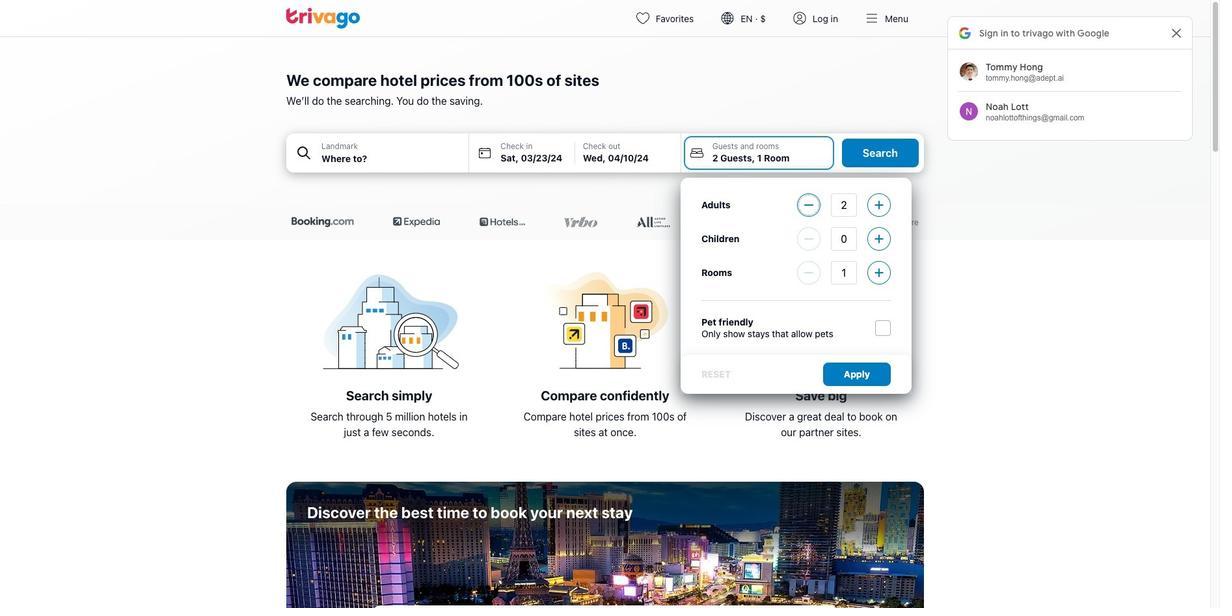 Task type: vqa. For each thing, say whether or not it's contained in the screenshot.
Expect
no



Task type: locate. For each thing, give the bounding box(es) containing it.
1 vertical spatial less image
[[798, 262, 820, 284]]

0 vertical spatial more image
[[868, 228, 891, 250]]

less image
[[798, 194, 820, 216], [798, 262, 820, 284]]

less image down less icon
[[798, 262, 820, 284]]

more image
[[868, 228, 891, 250], [868, 262, 891, 284]]

1 more image from the top
[[868, 228, 891, 250]]

None number field
[[831, 193, 857, 217], [831, 227, 857, 251], [831, 261, 857, 284], [831, 193, 857, 217], [831, 227, 857, 251], [831, 261, 857, 284]]

None field
[[286, 133, 469, 173]]

compare confidently image
[[301, 266, 477, 377], [518, 266, 693, 377]]

less image
[[798, 228, 820, 250]]

booking.com image
[[292, 217, 354, 227]]

more image for 2nd less image
[[868, 262, 891, 284]]

1 less image from the top
[[798, 194, 820, 216]]

2 compare confidently image from the left
[[518, 266, 693, 377]]

0 vertical spatial less image
[[798, 194, 820, 216]]

1 vertical spatial more image
[[868, 262, 891, 284]]

2 more image from the top
[[868, 262, 891, 284]]

vrbo image
[[564, 217, 598, 227]]

accor image
[[637, 217, 671, 227]]

0 horizontal spatial compare confidently image
[[301, 266, 477, 377]]

hotels.com image
[[480, 217, 525, 227]]

less image up the priceline image
[[798, 194, 820, 216]]

1 horizontal spatial compare confidently image
[[518, 266, 693, 377]]

save big image
[[734, 266, 909, 377]]

None checkbox
[[876, 320, 891, 336]]

more image for less icon
[[868, 228, 891, 250]]



Task type: describe. For each thing, give the bounding box(es) containing it.
2 less image from the top
[[798, 262, 820, 284]]

more image
[[868, 194, 891, 216]]

priceline image
[[793, 217, 837, 227]]

Where to? search field
[[322, 151, 461, 165]]

1 compare confidently image from the left
[[301, 266, 477, 377]]

expedia image
[[393, 217, 440, 227]]



